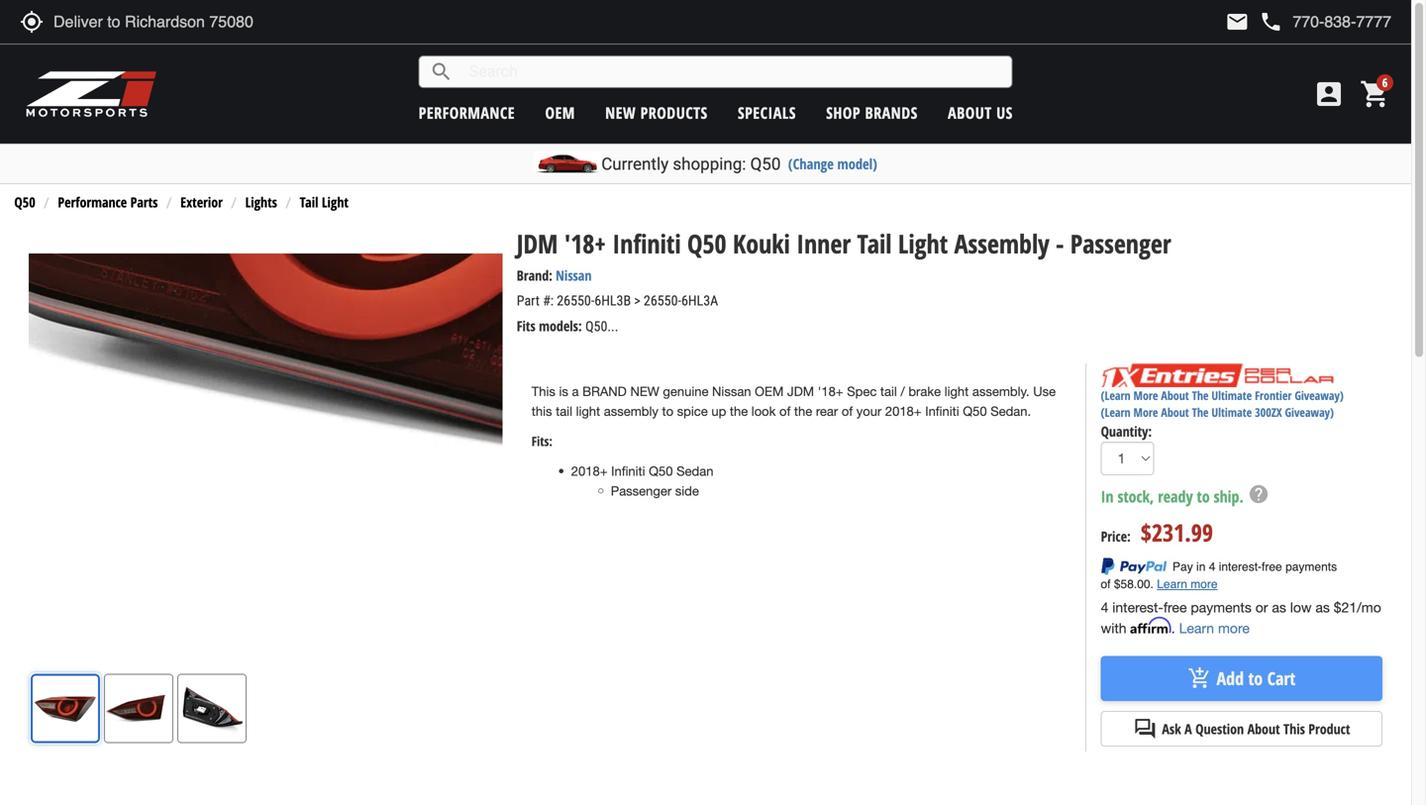 Task type: describe. For each thing, give the bounding box(es) containing it.
learn
[[1179, 620, 1214, 636]]

oem inside this is a brand new genuine nissan oem jdm '18+ spec tail / brake light assembly. use this tail light assembly to spice up the look of the rear of your 2018+ infiniti q50 sedan.
[[755, 384, 784, 399]]

$231.99
[[1141, 516, 1213, 549]]

(learn more about the ultimate 300zx giveaway) link
[[1101, 404, 1334, 421]]

side
[[675, 484, 699, 499]]

1 of from the left
[[779, 404, 791, 419]]

quantity:
[[1101, 422, 1152, 441]]

>
[[634, 293, 640, 309]]

about inside the question_answer ask a question about this product
[[1247, 720, 1280, 738]]

this inside this is a brand new genuine nissan oem jdm '18+ spec tail / brake light assembly. use this tail light assembly to spice up the look of the rear of your 2018+ infiniti q50 sedan.
[[532, 384, 555, 399]]

nissan inside 'jdm '18+ infiniti q50 kouki inner tail light assembly - passenger brand: nissan part #: 26550-6hl3b > 26550-6hl3a fits models: q50...'
[[556, 266, 592, 285]]

fits
[[517, 317, 535, 335]]

products
[[640, 102, 708, 123]]

up
[[711, 404, 726, 419]]

1 26550- from the left
[[557, 293, 595, 309]]

/mo with
[[1101, 599, 1381, 636]]

-
[[1056, 226, 1064, 261]]

'18+ inside 'jdm '18+ infiniti q50 kouki inner tail light assembly - passenger brand: nissan part #: 26550-6hl3b > 26550-6hl3a fits models: q50...'
[[564, 226, 606, 261]]

/mo
[[1357, 599, 1381, 615]]

300zx
[[1255, 404, 1282, 421]]

1 vertical spatial light
[[576, 404, 600, 419]]

1 horizontal spatial tail
[[880, 384, 897, 399]]

1 horizontal spatial light
[[944, 384, 969, 399]]

jdm '18+ infiniti q50 kouki inner tail light assembly - passenger brand: nissan part #: 26550-6hl3b > 26550-6hl3a fits models: q50...
[[517, 226, 1171, 335]]

a
[[572, 384, 579, 399]]

specials link
[[738, 102, 796, 123]]

2 horizontal spatial to
[[1248, 666, 1263, 691]]

account_box link
[[1308, 78, 1350, 110]]

price: $231.99
[[1101, 516, 1213, 549]]

4 interest-free payments or as low as $21
[[1101, 599, 1357, 615]]

$21
[[1334, 599, 1357, 615]]

0 vertical spatial giveaway)
[[1295, 387, 1344, 404]]

free
[[1164, 599, 1187, 615]]

1 ultimate from the top
[[1212, 387, 1252, 404]]

cart
[[1267, 666, 1296, 691]]

phone link
[[1259, 10, 1391, 34]]

z1 motorsports logo image
[[25, 69, 158, 119]]

shopping_cart link
[[1355, 78, 1391, 110]]

exterior link
[[180, 193, 223, 212]]

performance link
[[419, 102, 515, 123]]

jdm inside this is a brand new genuine nissan oem jdm '18+ spec tail / brake light assembly. use this tail light assembly to spice up the look of the rear of your 2018+ infiniti q50 sedan.
[[787, 384, 814, 399]]

passenger inside 2018+ infiniti q50 sedan passenger side
[[611, 484, 672, 499]]

jdm inside 'jdm '18+ infiniti q50 kouki inner tail light assembly - passenger brand: nissan part #: 26550-6hl3b > 26550-6hl3a fits models: q50...'
[[517, 226, 558, 261]]

passenger inside 'jdm '18+ infiniti q50 kouki inner tail light assembly - passenger brand: nissan part #: 26550-6hl3b > 26550-6hl3a fits models: q50...'
[[1070, 226, 1171, 261]]

nissan link
[[556, 266, 592, 285]]

model)
[[837, 154, 877, 173]]

(change model) link
[[788, 154, 877, 173]]

1 vertical spatial giveaway)
[[1285, 404, 1334, 421]]

nissan inside this is a brand new genuine nissan oem jdm '18+ spec tail / brake light assembly. use this tail light assembly to spice up the look of the rear of your 2018+ infiniti q50 sedan.
[[712, 384, 751, 399]]

shop brands link
[[826, 102, 918, 123]]

add_shopping_cart
[[1188, 667, 1212, 691]]

shop brands
[[826, 102, 918, 123]]

about up (learn more about the ultimate 300zx giveaway) link
[[1161, 387, 1189, 404]]

ship.
[[1214, 486, 1244, 507]]

about down (learn more about the ultimate frontier giveaway) link
[[1161, 404, 1189, 421]]

2 26550- from the left
[[644, 293, 681, 309]]

spice
[[677, 404, 708, 419]]

this inside the question_answer ask a question about this product
[[1284, 720, 1305, 738]]

us
[[996, 102, 1013, 123]]

infiniti inside 'jdm '18+ infiniti q50 kouki inner tail light assembly - passenger brand: nissan part #: 26550-6hl3b > 26550-6hl3a fits models: q50...'
[[612, 226, 681, 261]]

is
[[559, 384, 568, 399]]

or
[[1256, 599, 1268, 615]]

about left us
[[948, 102, 992, 123]]

shop
[[826, 102, 861, 123]]

tail light
[[300, 193, 349, 212]]

0 horizontal spatial light
[[322, 193, 349, 212]]

this
[[532, 404, 552, 419]]

2 more from the top
[[1133, 404, 1158, 421]]

(learn more about the ultimate frontier giveaway) link
[[1101, 387, 1344, 404]]

fits:
[[532, 433, 552, 450]]

search
[[430, 60, 453, 84]]

4
[[1101, 599, 1109, 615]]

in
[[1101, 486, 1114, 507]]

add_shopping_cart add to cart
[[1188, 666, 1296, 691]]

q50 link
[[14, 193, 35, 212]]

light inside 'jdm '18+ infiniti q50 kouki inner tail light assembly - passenger brand: nissan part #: 26550-6hl3b > 26550-6hl3a fits models: q50...'
[[898, 226, 948, 261]]

product
[[1309, 720, 1350, 738]]

1 more from the top
[[1133, 387, 1158, 404]]

sedan
[[677, 464, 713, 479]]

(change
[[788, 154, 834, 173]]

1 as from the left
[[1272, 599, 1286, 615]]

q50 inside 'jdm '18+ infiniti q50 kouki inner tail light assembly - passenger brand: nissan part #: 26550-6hl3b > 26550-6hl3a fits models: q50...'
[[687, 226, 727, 261]]

affirm . learn more
[[1130, 617, 1250, 636]]

2018+ infiniti q50 sedan passenger side
[[571, 464, 713, 499]]

currently
[[601, 154, 669, 174]]

/
[[901, 384, 905, 399]]

part
[[517, 293, 540, 309]]

my_location
[[20, 10, 44, 34]]

parts
[[130, 193, 158, 212]]

q50 left (change
[[750, 154, 781, 174]]

use
[[1033, 384, 1056, 399]]

this is a brand new genuine nissan oem jdm '18+ spec tail / brake light assembly. use this tail light assembly to spice up the look of the rear of your 2018+ infiniti q50 sedan.
[[532, 384, 1056, 419]]

ask
[[1162, 720, 1181, 738]]

new products link
[[605, 102, 708, 123]]

with
[[1101, 620, 1127, 636]]

in stock, ready to ship. help
[[1101, 483, 1270, 507]]

2 the from the left
[[794, 404, 812, 419]]

1 (learn from the top
[[1101, 387, 1131, 404]]

spec
[[847, 384, 877, 399]]

add
[[1217, 666, 1244, 691]]

more
[[1218, 620, 1250, 636]]

a
[[1185, 720, 1192, 738]]

performance parts link
[[58, 193, 158, 212]]



Task type: vqa. For each thing, say whether or not it's contained in the screenshot.
my_location
yes



Task type: locate. For each thing, give the bounding box(es) containing it.
26550- right >
[[644, 293, 681, 309]]

more
[[1133, 387, 1158, 404], [1133, 404, 1158, 421]]

1 vertical spatial oem
[[755, 384, 784, 399]]

low
[[1290, 599, 1312, 615]]

q50 inside this is a brand new genuine nissan oem jdm '18+ spec tail / brake light assembly. use this tail light assembly to spice up the look of the rear of your 2018+ infiniti q50 sedan.
[[963, 404, 987, 419]]

0 vertical spatial tail
[[880, 384, 897, 399]]

about right question
[[1247, 720, 1280, 738]]

light left "assembly" at the right top of the page
[[898, 226, 948, 261]]

this
[[532, 384, 555, 399], [1284, 720, 1305, 738]]

0 horizontal spatial passenger
[[611, 484, 672, 499]]

this up the this
[[532, 384, 555, 399]]

0 horizontal spatial oem
[[545, 102, 575, 123]]

1 vertical spatial '18+
[[818, 384, 843, 399]]

new
[[605, 102, 636, 123]]

0 horizontal spatial this
[[532, 384, 555, 399]]

assembly.
[[972, 384, 1030, 399]]

oem up look
[[755, 384, 784, 399]]

price:
[[1101, 527, 1131, 546]]

26550-
[[557, 293, 595, 309], [644, 293, 681, 309]]

1 horizontal spatial passenger
[[1070, 226, 1171, 261]]

1 horizontal spatial light
[[898, 226, 948, 261]]

0 horizontal spatial tail
[[556, 404, 572, 419]]

q50 left the kouki
[[687, 226, 727, 261]]

oem left new
[[545, 102, 575, 123]]

light
[[944, 384, 969, 399], [576, 404, 600, 419]]

2018+ inside 2018+ infiniti q50 sedan passenger side
[[571, 464, 608, 479]]

0 vertical spatial jdm
[[517, 226, 558, 261]]

1 vertical spatial passenger
[[611, 484, 672, 499]]

tail down is at the top of page
[[556, 404, 572, 419]]

'18+
[[564, 226, 606, 261], [818, 384, 843, 399]]

question
[[1195, 720, 1244, 738]]

about us
[[948, 102, 1013, 123]]

1 vertical spatial tail
[[556, 404, 572, 419]]

1 vertical spatial light
[[898, 226, 948, 261]]

tail
[[880, 384, 897, 399], [556, 404, 572, 419]]

0 horizontal spatial light
[[576, 404, 600, 419]]

infiniti down the brake
[[925, 404, 959, 419]]

q50...
[[585, 318, 618, 335]]

phone
[[1259, 10, 1283, 34]]

0 vertical spatial '18+
[[564, 226, 606, 261]]

2 of from the left
[[842, 404, 853, 419]]

0 horizontal spatial 26550-
[[557, 293, 595, 309]]

sedan.
[[991, 404, 1031, 419]]

1 horizontal spatial to
[[1197, 486, 1210, 507]]

1 the from the top
[[1192, 387, 1209, 404]]

passenger left side
[[611, 484, 672, 499]]

1 horizontal spatial the
[[794, 404, 812, 419]]

question_answer
[[1133, 717, 1157, 741]]

0 horizontal spatial the
[[730, 404, 748, 419]]

1 horizontal spatial '18+
[[818, 384, 843, 399]]

your
[[856, 404, 882, 419]]

(learn
[[1101, 387, 1131, 404], [1101, 404, 1131, 421]]

nissan up up
[[712, 384, 751, 399]]

1 vertical spatial ultimate
[[1212, 404, 1252, 421]]

lights link
[[245, 193, 277, 212]]

1 vertical spatial jdm
[[787, 384, 814, 399]]

account_box
[[1313, 78, 1345, 110]]

1 vertical spatial (learn
[[1101, 404, 1131, 421]]

light down a
[[576, 404, 600, 419]]

2018+ down assembly
[[571, 464, 608, 479]]

performance parts
[[58, 193, 158, 212]]

as
[[1272, 599, 1286, 615], [1316, 599, 1330, 615]]

the up (learn more about the ultimate 300zx giveaway) link
[[1192, 387, 1209, 404]]

1 the from the left
[[730, 404, 748, 419]]

oem link
[[545, 102, 575, 123]]

tail left /
[[880, 384, 897, 399]]

assembly
[[954, 226, 1050, 261]]

tail
[[300, 193, 318, 212], [857, 226, 892, 261]]

about us link
[[948, 102, 1013, 123]]

q50 left performance
[[14, 193, 35, 212]]

2 vertical spatial infiniti
[[611, 464, 645, 479]]

0 vertical spatial oem
[[545, 102, 575, 123]]

shopping:
[[673, 154, 746, 174]]

q50 left sedan
[[649, 464, 673, 479]]

affirm
[[1130, 617, 1171, 634]]

0 vertical spatial this
[[532, 384, 555, 399]]

look
[[751, 404, 776, 419]]

0 horizontal spatial nissan
[[556, 266, 592, 285]]

0 vertical spatial the
[[1192, 387, 1209, 404]]

passenger right -
[[1070, 226, 1171, 261]]

giveaway) right frontier
[[1295, 387, 1344, 404]]

as right low
[[1316, 599, 1330, 615]]

(learn more about the ultimate frontier giveaway) (learn more about the ultimate 300zx giveaway)
[[1101, 387, 1344, 421]]

jdm up brand:
[[517, 226, 558, 261]]

ultimate down (learn more about the ultimate frontier giveaway) link
[[1212, 404, 1252, 421]]

help
[[1248, 483, 1270, 505]]

0 horizontal spatial tail
[[300, 193, 318, 212]]

2018+ inside this is a brand new genuine nissan oem jdm '18+ spec tail / brake light assembly. use this tail light assembly to spice up the look of the rear of your 2018+ infiniti q50 sedan.
[[885, 404, 922, 419]]

1 horizontal spatial jdm
[[787, 384, 814, 399]]

to left 'ship.'
[[1197, 486, 1210, 507]]

1 horizontal spatial tail
[[857, 226, 892, 261]]

the left rear
[[794, 404, 812, 419]]

0 horizontal spatial as
[[1272, 599, 1286, 615]]

rear
[[816, 404, 838, 419]]

infiniti
[[612, 226, 681, 261], [925, 404, 959, 419], [611, 464, 645, 479]]

#:
[[543, 293, 554, 309]]

light right the brake
[[944, 384, 969, 399]]

inner
[[796, 226, 851, 261]]

new
[[630, 384, 659, 399]]

the right up
[[730, 404, 748, 419]]

interest-
[[1112, 599, 1164, 615]]

the down (learn more about the ultimate frontier giveaway) link
[[1192, 404, 1209, 421]]

performance
[[419, 102, 515, 123]]

brand:
[[517, 266, 553, 285]]

1 horizontal spatial this
[[1284, 720, 1305, 738]]

0 horizontal spatial of
[[779, 404, 791, 419]]

0 vertical spatial ultimate
[[1212, 387, 1252, 404]]

'18+ up the nissan link
[[564, 226, 606, 261]]

ultimate up (learn more about the ultimate 300zx giveaway) link
[[1212, 387, 1252, 404]]

1 horizontal spatial 2018+
[[885, 404, 922, 419]]

1 horizontal spatial as
[[1316, 599, 1330, 615]]

1 vertical spatial tail
[[857, 226, 892, 261]]

1 horizontal spatial 26550-
[[644, 293, 681, 309]]

0 vertical spatial passenger
[[1070, 226, 1171, 261]]

payments
[[1191, 599, 1252, 615]]

specials
[[738, 102, 796, 123]]

0 vertical spatial tail
[[300, 193, 318, 212]]

of right rear
[[842, 404, 853, 419]]

question_answer ask a question about this product
[[1133, 717, 1350, 741]]

6hl3a
[[681, 293, 718, 309]]

tail right lights "link"
[[300, 193, 318, 212]]

0 vertical spatial 2018+
[[885, 404, 922, 419]]

new products
[[605, 102, 708, 123]]

brands
[[865, 102, 918, 123]]

1 horizontal spatial of
[[842, 404, 853, 419]]

ultimate
[[1212, 387, 1252, 404], [1212, 404, 1252, 421]]

tail right "inner"
[[857, 226, 892, 261]]

1 vertical spatial 2018+
[[571, 464, 608, 479]]

kouki
[[733, 226, 790, 261]]

to inside the in stock, ready to ship. help
[[1197, 486, 1210, 507]]

Search search field
[[453, 57, 1012, 87]]

light right lights "link"
[[322, 193, 349, 212]]

infiniti inside 2018+ infiniti q50 sedan passenger side
[[611, 464, 645, 479]]

0 vertical spatial (learn
[[1101, 387, 1131, 404]]

infiniti inside this is a brand new genuine nissan oem jdm '18+ spec tail / brake light assembly. use this tail light assembly to spice up the look of the rear of your 2018+ infiniti q50 sedan.
[[925, 404, 959, 419]]

0 horizontal spatial jdm
[[517, 226, 558, 261]]

0 vertical spatial light
[[322, 193, 349, 212]]

tail light link
[[300, 193, 349, 212]]

shopping_cart
[[1360, 78, 1391, 110]]

1 horizontal spatial oem
[[755, 384, 784, 399]]

the
[[730, 404, 748, 419], [794, 404, 812, 419]]

2 the from the top
[[1192, 404, 1209, 421]]

0 horizontal spatial to
[[662, 404, 673, 419]]

2 vertical spatial to
[[1248, 666, 1263, 691]]

learn more link
[[1179, 620, 1250, 636]]

1 vertical spatial the
[[1192, 404, 1209, 421]]

models:
[[539, 317, 582, 335]]

26550- down the nissan link
[[557, 293, 595, 309]]

to left spice
[[662, 404, 673, 419]]

nissan right brand:
[[556, 266, 592, 285]]

infiniti down assembly
[[611, 464, 645, 479]]

2 ultimate from the top
[[1212, 404, 1252, 421]]

1 vertical spatial this
[[1284, 720, 1305, 738]]

to right add
[[1248, 666, 1263, 691]]

of right look
[[779, 404, 791, 419]]

2 as from the left
[[1316, 599, 1330, 615]]

performance
[[58, 193, 127, 212]]

jdm
[[517, 226, 558, 261], [787, 384, 814, 399]]

0 vertical spatial infiniti
[[612, 226, 681, 261]]

this left product
[[1284, 720, 1305, 738]]

mail link
[[1225, 10, 1249, 34]]

jdm left spec
[[787, 384, 814, 399]]

of
[[779, 404, 791, 419], [842, 404, 853, 419]]

0 vertical spatial more
[[1133, 387, 1158, 404]]

mail
[[1225, 10, 1249, 34]]

infiniti up >
[[612, 226, 681, 261]]

tail inside 'jdm '18+ infiniti q50 kouki inner tail light assembly - passenger brand: nissan part #: 26550-6hl3b > 26550-6hl3a fits models: q50...'
[[857, 226, 892, 261]]

1 vertical spatial more
[[1133, 404, 1158, 421]]

q50 inside 2018+ infiniti q50 sedan passenger side
[[649, 464, 673, 479]]

ready
[[1158, 486, 1193, 507]]

as right or at the bottom right
[[1272, 599, 1286, 615]]

'18+ up rear
[[818, 384, 843, 399]]

'18+ inside this is a brand new genuine nissan oem jdm '18+ spec tail / brake light assembly. use this tail light assembly to spice up the look of the rear of your 2018+ infiniti q50 sedan.
[[818, 384, 843, 399]]

0 vertical spatial to
[[662, 404, 673, 419]]

0 vertical spatial light
[[944, 384, 969, 399]]

giveaway)
[[1295, 387, 1344, 404], [1285, 404, 1334, 421]]

giveaway) down frontier
[[1285, 404, 1334, 421]]

2 (learn from the top
[[1101, 404, 1131, 421]]

to inside this is a brand new genuine nissan oem jdm '18+ spec tail / brake light assembly. use this tail light assembly to spice up the look of the rear of your 2018+ infiniti q50 sedan.
[[662, 404, 673, 419]]

1 vertical spatial to
[[1197, 486, 1210, 507]]

1 horizontal spatial nissan
[[712, 384, 751, 399]]

genuine
[[663, 384, 709, 399]]

1 vertical spatial nissan
[[712, 384, 751, 399]]

.
[[1171, 620, 1175, 636]]

0 vertical spatial nissan
[[556, 266, 592, 285]]

2018+ down /
[[885, 404, 922, 419]]

0 horizontal spatial '18+
[[564, 226, 606, 261]]

q50 down assembly.
[[963, 404, 987, 419]]

0 horizontal spatial 2018+
[[571, 464, 608, 479]]

6hl3b
[[594, 293, 631, 309]]

1 vertical spatial infiniti
[[925, 404, 959, 419]]



